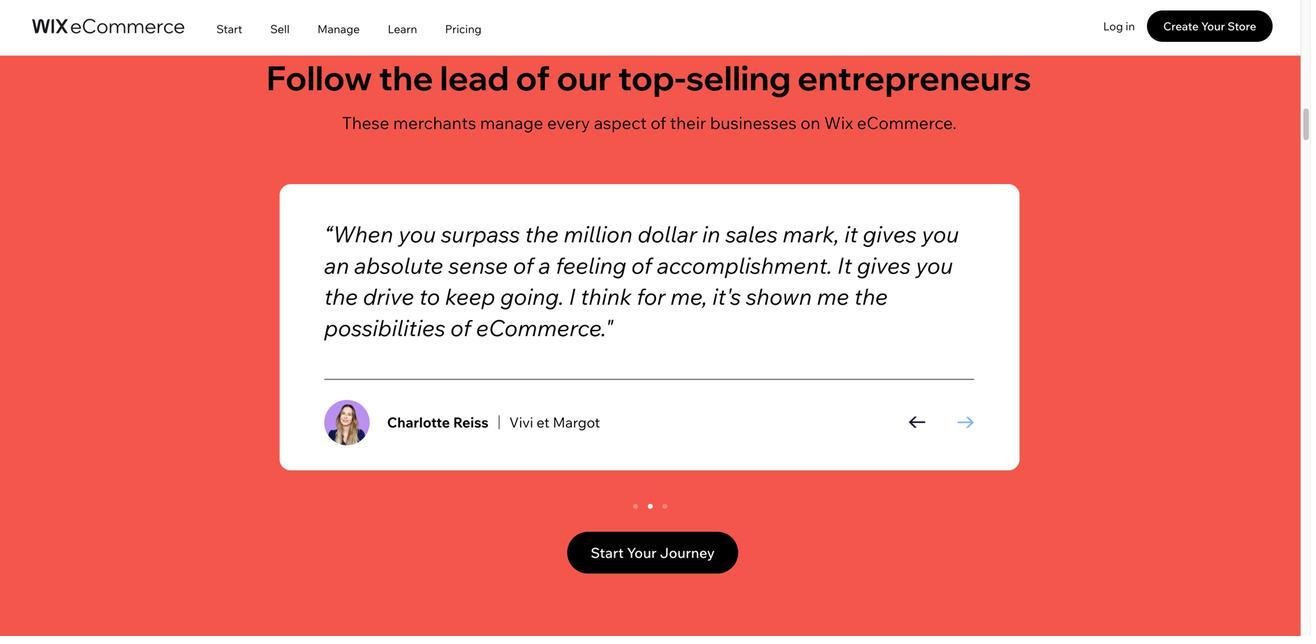 Task type: locate. For each thing, give the bounding box(es) containing it.
0 horizontal spatial start
[[216, 22, 242, 36]]

your for create
[[1201, 19, 1225, 33]]

store
[[1228, 19, 1257, 33]]

our
[[557, 57, 612, 99]]

gives right it
[[857, 251, 911, 280]]

sell
[[270, 22, 290, 36]]

0 horizontal spatial your
[[627, 545, 657, 562]]

1 vertical spatial start
[[591, 545, 624, 562]]

it
[[838, 251, 852, 280]]

keep
[[445, 283, 495, 311]]

pricing
[[445, 22, 482, 36]]

drive
[[363, 283, 414, 311]]

of
[[516, 57, 550, 99], [651, 112, 666, 133], [513, 251, 534, 280], [632, 251, 652, 280], [451, 314, 471, 342]]

charlotte reiss photograph image
[[324, 400, 370, 446]]

an
[[324, 251, 349, 280]]

create
[[1164, 19, 1199, 33]]

these
[[342, 112, 389, 133]]

slideshow region
[[0, 182, 1301, 509]]

think
[[581, 283, 632, 311]]

of left a at the left of page
[[513, 251, 534, 280]]

1 horizontal spatial start
[[591, 545, 624, 562]]

1 vertical spatial in
[[702, 220, 721, 248]]

1 vertical spatial your
[[627, 545, 657, 562]]

1 horizontal spatial your
[[1201, 19, 1225, 33]]

selling
[[686, 57, 791, 99]]

log in link
[[1091, 10, 1147, 42]]

in
[[1126, 19, 1135, 33], [702, 220, 721, 248]]

log in
[[1104, 19, 1135, 33]]

your
[[1201, 19, 1225, 33], [627, 545, 657, 562]]

dollar
[[638, 220, 697, 248]]

a
[[539, 251, 551, 280]]

top-
[[618, 57, 686, 99]]

log
[[1104, 19, 1123, 33]]

wix
[[824, 112, 853, 133]]

in right log at the right top
[[1126, 19, 1135, 33]]

you
[[398, 220, 436, 248], [922, 220, 960, 248], [916, 251, 954, 280]]

your left journey
[[627, 545, 657, 562]]

manage
[[318, 22, 360, 36]]

charlotte reiss
[[387, 414, 489, 431]]

create your store
[[1164, 19, 1257, 33]]

your left store
[[1201, 19, 1225, 33]]

et
[[537, 414, 550, 431]]

possibilities
[[324, 314, 446, 342]]

follow the lead of our top-selling entrepreneurs
[[266, 57, 1032, 99]]

the down the an
[[324, 283, 358, 311]]

0 vertical spatial start
[[216, 22, 242, 36]]

their
[[670, 112, 706, 133]]

gives right it on the top of the page
[[863, 220, 917, 248]]

vivi
[[509, 414, 534, 431]]

in left sales
[[702, 220, 721, 248]]

of up manage
[[516, 57, 550, 99]]

to
[[419, 283, 440, 311]]

start
[[216, 22, 242, 36], [591, 545, 624, 562]]

of down 'keep'
[[451, 314, 471, 342]]

the down learn on the top left of page
[[379, 57, 433, 99]]

shown
[[746, 283, 812, 311]]

for
[[637, 283, 666, 311]]

feeling
[[556, 251, 627, 280]]

0 horizontal spatial in
[[702, 220, 721, 248]]

gives
[[863, 220, 917, 248], [857, 251, 911, 280]]

entrepreneurs
[[798, 57, 1032, 99]]

1 horizontal spatial in
[[1126, 19, 1135, 33]]

start for start
[[216, 22, 242, 36]]

in inside "when you surpass the million dollar in sales mark, it gives you an absolute sense of a feeling of accomplishment. it gives you the drive to keep going. i think for me, it's shown me the possibilities of ecommerce."
[[702, 220, 721, 248]]

it's
[[713, 283, 741, 311]]

ecommerce.
[[857, 112, 957, 133]]

the
[[379, 57, 433, 99], [525, 220, 559, 248], [324, 283, 358, 311], [854, 283, 888, 311]]

1 vertical spatial gives
[[857, 251, 911, 280]]

0 vertical spatial your
[[1201, 19, 1225, 33]]



Task type: vqa. For each thing, say whether or not it's contained in the screenshot.
See
no



Task type: describe. For each thing, give the bounding box(es) containing it.
charlotte
[[387, 414, 450, 431]]

manage
[[480, 112, 544, 133]]

"when you surpass the million dollar in sales mark, it gives you an absolute sense of a feeling of accomplishment. it gives you the drive to keep going. i think for me, it's shown me the possibilities of ecommerce."
[[324, 220, 960, 342]]

reiss
[[453, 414, 489, 431]]

create your store link
[[1147, 10, 1273, 42]]

follow
[[266, 57, 372, 99]]

start for start your journey
[[591, 545, 624, 562]]

start your journey link
[[567, 532, 738, 574]]

aspect
[[594, 112, 647, 133]]

every
[[547, 112, 590, 133]]

lead
[[440, 57, 509, 99]]

accomplishment.
[[657, 251, 833, 280]]

learn
[[388, 22, 417, 36]]

surpass
[[441, 220, 520, 248]]

absolute
[[354, 251, 444, 280]]

on
[[801, 112, 821, 133]]

me,
[[671, 283, 708, 311]]

0 vertical spatial gives
[[863, 220, 917, 248]]

margot
[[553, 414, 600, 431]]

ecommerce."
[[476, 314, 613, 342]]

journey
[[660, 545, 715, 562]]

these merchants manage every aspect of their businesses on wix ecommerce.
[[342, 112, 957, 133]]

0 vertical spatial in
[[1126, 19, 1135, 33]]

sense
[[449, 251, 508, 280]]

your for start
[[627, 545, 657, 562]]

of left their
[[651, 112, 666, 133]]

pricing link
[[431, 2, 496, 56]]

start your journey
[[591, 545, 715, 562]]

going.
[[500, 283, 564, 311]]

of up for
[[632, 251, 652, 280]]

me
[[817, 283, 849, 311]]

vivi et margot
[[509, 414, 600, 431]]

"when
[[324, 220, 393, 248]]

sales
[[726, 220, 778, 248]]

mark,
[[783, 220, 840, 248]]

merchants
[[393, 112, 476, 133]]

million
[[564, 220, 633, 248]]

the right 'me'
[[854, 283, 888, 311]]

businesses
[[710, 112, 797, 133]]

i
[[569, 283, 576, 311]]

the up a at the left of page
[[525, 220, 559, 248]]

it
[[845, 220, 858, 248]]



